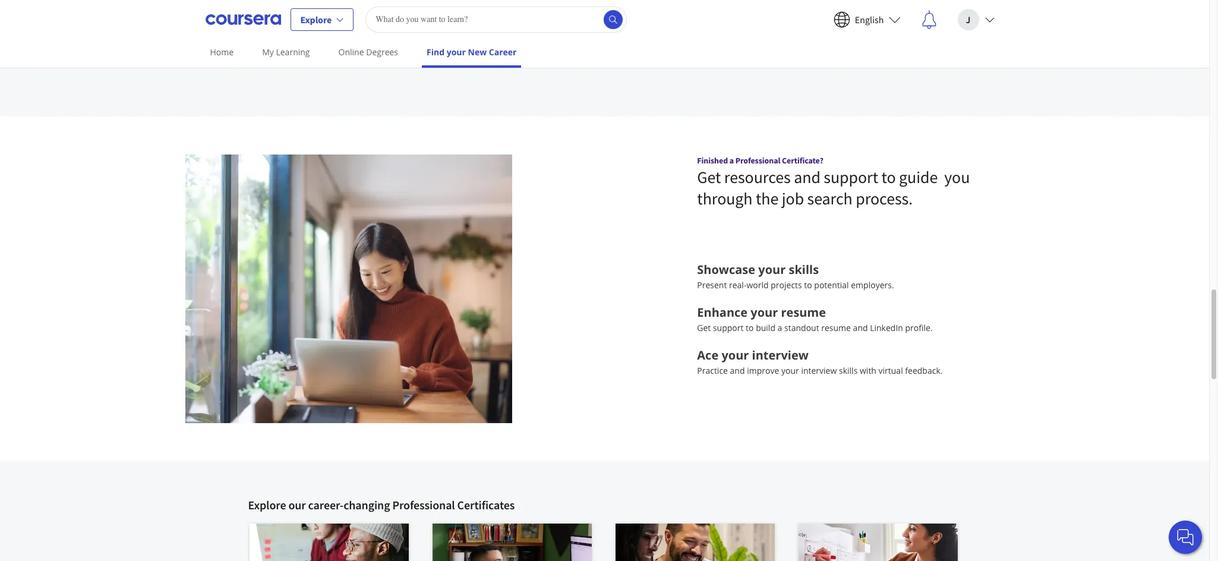 Task type: vqa. For each thing, say whether or not it's contained in the screenshot.
BUILD
yes



Task type: describe. For each thing, give the bounding box(es) containing it.
resources
[[725, 166, 791, 188]]

my learning
[[262, 46, 310, 58]]

degrees
[[366, 46, 398, 58]]

english button
[[824, 0, 910, 38]]

e.
[[934, 16, 941, 27]]

career-
[[308, 498, 344, 513]]

your for enhance
[[751, 304, 778, 320]]

english
[[855, 13, 884, 25]]

ace your interview practice and improve your interview skills with virtual feedback.
[[697, 347, 943, 376]]

j
[[966, 13, 971, 25]]

certificate?
[[782, 155, 824, 166]]

showcase
[[697, 262, 756, 278]]

to inside finished a professional certificate? get resources and support to guide  you through the job search process.
[[882, 166, 896, 188]]

skills inside showcase your skills present real-world projects to potential employers.
[[789, 262, 819, 278]]

home
[[210, 46, 234, 58]]

certificates
[[457, 498, 515, 513]]

online degrees link
[[334, 39, 403, 65]]

explore our career-changing professional certificates
[[248, 498, 515, 513]]

coursera image
[[205, 10, 281, 29]]

chukwuma
[[891, 16, 932, 27]]

united
[[271, 28, 294, 39]]

nigeria
[[903, 28, 928, 39]]

enhance your resume get support to build a standout resume and linkedin profile.
[[697, 304, 933, 334]]

find your new career link
[[422, 39, 522, 68]]

finished
[[697, 155, 728, 166]]

profile.
[[906, 322, 933, 334]]

projects
[[771, 279, 802, 291]]

states
[[296, 28, 317, 39]]

and inside finished a professional certificate? get resources and support to guide  you through the job search process.
[[794, 166, 821, 188]]

your for showcase
[[759, 262, 786, 278]]

career academy - gateway certificates carousel element
[[242, 461, 1219, 561]]

and inside ace your interview practice and improve your interview skills with virtual feedback.
[[730, 365, 745, 376]]

process.
[[856, 188, 913, 209]]

1 vertical spatial resume
[[822, 322, 851, 334]]

your for ace
[[722, 347, 749, 363]]

our
[[289, 498, 306, 513]]

career
[[489, 46, 517, 58]]

learning
[[276, 46, 310, 58]]

1 vertical spatial interview
[[802, 365, 837, 376]]

get inside enhance your resume get support to build a standout resume and linkedin profile.
[[697, 322, 711, 334]]

0 vertical spatial interview
[[752, 347, 809, 363]]

support inside enhance your resume get support to build a standout resume and linkedin profile.
[[713, 322, 744, 334]]

employers.
[[851, 279, 894, 291]]

skills inside ace your interview practice and improve your interview skills with virtual feedback.
[[839, 365, 858, 376]]

new
[[468, 46, 487, 58]]

the
[[756, 188, 779, 209]]



Task type: locate. For each thing, give the bounding box(es) containing it.
online
[[339, 46, 364, 58]]

a right finished
[[730, 155, 734, 166]]

0 vertical spatial and
[[794, 166, 821, 188]]

your right the find
[[447, 46, 466, 58]]

standout
[[785, 322, 820, 334]]

1 vertical spatial skills
[[839, 365, 858, 376]]

virtual
[[879, 365, 903, 376]]

job
[[782, 188, 804, 209]]

1 horizontal spatial professional
[[736, 155, 781, 166]]

explore for explore
[[300, 13, 332, 25]]

find your new career
[[427, 46, 517, 58]]

professional inside finished a professional certificate? get resources and support to guide  you through the job search process.
[[736, 155, 781, 166]]

0 horizontal spatial to
[[746, 322, 754, 334]]

find
[[427, 46, 445, 58]]

1 vertical spatial to
[[804, 279, 812, 291]]

and right 'practice'
[[730, 365, 745, 376]]

my learning link
[[257, 39, 315, 65]]

None search field
[[366, 6, 627, 32]]

0 horizontal spatial a
[[730, 155, 734, 166]]

present
[[697, 279, 727, 291]]

get
[[697, 166, 721, 188], [697, 322, 711, 334]]

showcase your skills present real-world projects to potential employers.
[[697, 262, 894, 291]]

your inside showcase your skills present real-world projects to potential employers.
[[759, 262, 786, 278]]

professional inside career academy - gateway certificates carousel element
[[393, 498, 455, 513]]

2 vertical spatial to
[[746, 322, 754, 334]]

and down certificate?
[[794, 166, 821, 188]]

0 vertical spatial support
[[824, 166, 879, 188]]

explore inside career academy - gateway certificates carousel element
[[248, 498, 286, 513]]

my
[[262, 46, 274, 58]]

0 horizontal spatial and
[[730, 365, 745, 376]]

and
[[794, 166, 821, 188], [853, 322, 868, 334], [730, 365, 745, 376]]

chukwuma e. nigeria
[[891, 16, 941, 39]]

finished a professional certificate? get resources and support to guide  you through the job search process.
[[697, 155, 970, 209]]

world
[[747, 279, 769, 291]]

0 horizontal spatial skills
[[789, 262, 819, 278]]

home link
[[205, 39, 238, 65]]

linkedin
[[870, 322, 903, 334]]

2 horizontal spatial and
[[853, 322, 868, 334]]

a
[[730, 155, 734, 166], [778, 322, 783, 334]]

1 vertical spatial explore
[[248, 498, 286, 513]]

your up projects
[[759, 262, 786, 278]]

1 vertical spatial and
[[853, 322, 868, 334]]

a inside finished a professional certificate? get resources and support to guide  you through the job search process.
[[730, 155, 734, 166]]

1 vertical spatial professional
[[393, 498, 455, 513]]

your
[[447, 46, 466, 58], [759, 262, 786, 278], [751, 304, 778, 320], [722, 347, 749, 363], [782, 365, 799, 376]]

to inside showcase your skills present real-world projects to potential employers.
[[804, 279, 812, 291]]

potential
[[815, 279, 849, 291]]

improve
[[747, 365, 780, 376]]

enhance
[[697, 304, 748, 320]]

get inside finished a professional certificate? get resources and support to guide  you through the job search process.
[[697, 166, 721, 188]]

your for find
[[447, 46, 466, 58]]

skills left with at the right bottom of page
[[839, 365, 858, 376]]

real-
[[729, 279, 747, 291]]

with
[[860, 365, 877, 376]]

and left linkedin
[[853, 322, 868, 334]]

interview up improve
[[752, 347, 809, 363]]

0 horizontal spatial explore
[[248, 498, 286, 513]]

feedback.
[[906, 365, 943, 376]]

0 vertical spatial to
[[882, 166, 896, 188]]

1 horizontal spatial to
[[804, 279, 812, 291]]

changing
[[344, 498, 390, 513]]

daijah
[[278, 16, 301, 27]]

0 vertical spatial a
[[730, 155, 734, 166]]

explore button
[[290, 8, 354, 31]]

explore left our
[[248, 498, 286, 513]]

1 horizontal spatial skills
[[839, 365, 858, 376]]

interview
[[752, 347, 809, 363], [802, 365, 837, 376]]

1 vertical spatial a
[[778, 322, 783, 334]]

and inside enhance your resume get support to build a standout resume and linkedin profile.
[[853, 322, 868, 334]]

to
[[882, 166, 896, 188], [804, 279, 812, 291], [746, 322, 754, 334]]

chat with us image
[[1176, 528, 1195, 547]]

explore inside dropdown button
[[300, 13, 332, 25]]

support
[[824, 166, 879, 188], [713, 322, 744, 334]]

online degrees
[[339, 46, 398, 58]]

a inside enhance your resume get support to build a standout resume and linkedin profile.
[[778, 322, 783, 334]]

0 vertical spatial explore
[[300, 13, 332, 25]]

get down finished
[[697, 166, 721, 188]]

r.
[[303, 16, 310, 27]]

resume right "standout"
[[822, 322, 851, 334]]

resume
[[781, 304, 826, 320], [822, 322, 851, 334]]

0 vertical spatial professional
[[736, 155, 781, 166]]

your up "build"
[[751, 304, 778, 320]]

through
[[697, 188, 753, 209]]

ace
[[697, 347, 719, 363]]

2 get from the top
[[697, 322, 711, 334]]

interview down "standout"
[[802, 365, 837, 376]]

0 vertical spatial skills
[[789, 262, 819, 278]]

slides element
[[367, 18, 843, 30]]

resume up "standout"
[[781, 304, 826, 320]]

a right "build"
[[778, 322, 783, 334]]

0 vertical spatial get
[[697, 166, 721, 188]]

your inside enhance your resume get support to build a standout resume and linkedin profile.
[[751, 304, 778, 320]]

1 vertical spatial support
[[713, 322, 744, 334]]

practice
[[697, 365, 728, 376]]

j button
[[948, 0, 1004, 38]]

your right improve
[[782, 365, 799, 376]]

1 horizontal spatial explore
[[300, 13, 332, 25]]

build
[[756, 322, 776, 334]]

you
[[945, 166, 970, 188]]

1 horizontal spatial a
[[778, 322, 783, 334]]

professional
[[736, 155, 781, 166], [393, 498, 455, 513]]

0 horizontal spatial professional
[[393, 498, 455, 513]]

get down enhance
[[697, 322, 711, 334]]

professional up resources
[[736, 155, 781, 166]]

0 vertical spatial resume
[[781, 304, 826, 320]]

2 horizontal spatial to
[[882, 166, 896, 188]]

support inside finished a professional certificate? get resources and support to guide  you through the job search process.
[[824, 166, 879, 188]]

professional right changing
[[393, 498, 455, 513]]

0 horizontal spatial support
[[713, 322, 744, 334]]

daijah r. united states
[[271, 16, 317, 39]]

skills up projects
[[789, 262, 819, 278]]

2 vertical spatial and
[[730, 365, 745, 376]]

1 get from the top
[[697, 166, 721, 188]]

explore up states
[[300, 13, 332, 25]]

to inside enhance your resume get support to build a standout resume and linkedin profile.
[[746, 322, 754, 334]]

1 horizontal spatial and
[[794, 166, 821, 188]]

explore for explore our career-changing professional certificates
[[248, 498, 286, 513]]

explore
[[300, 13, 332, 25], [248, 498, 286, 513]]

What do you want to learn? text field
[[366, 6, 627, 32]]

1 vertical spatial get
[[697, 322, 711, 334]]

search
[[808, 188, 853, 209]]

skills
[[789, 262, 819, 278], [839, 365, 858, 376]]

your right the ace
[[722, 347, 749, 363]]

1 horizontal spatial support
[[824, 166, 879, 188]]



